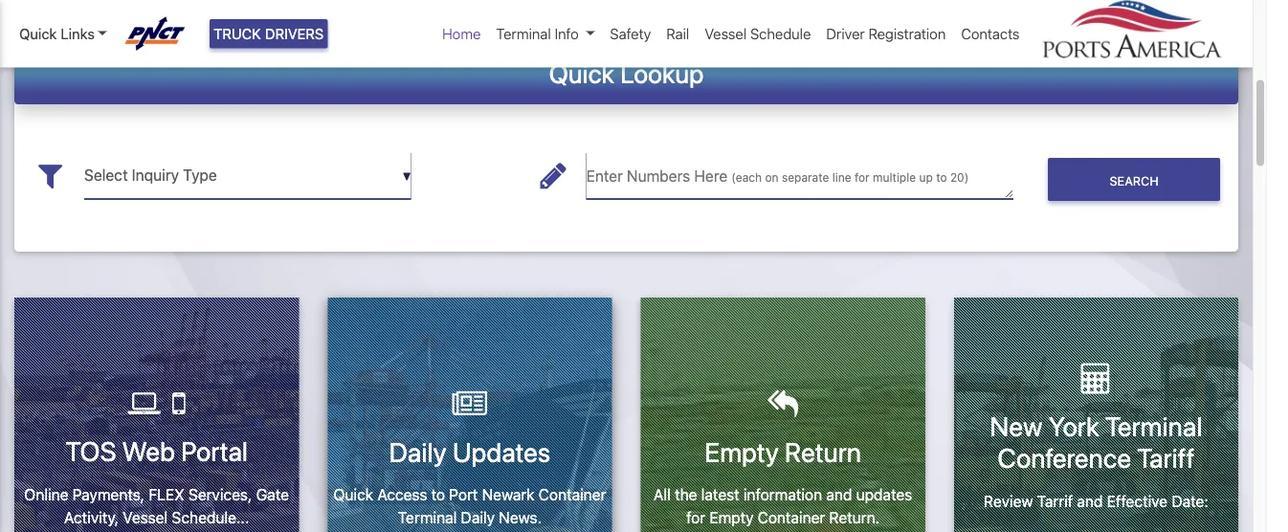 Task type: locate. For each thing, give the bounding box(es) containing it.
vessel right rail
[[705, 25, 747, 42]]

0 horizontal spatial for
[[686, 509, 706, 527]]

1 vertical spatial quick
[[549, 58, 614, 89]]

1 vertical spatial to
[[431, 486, 445, 504]]

daily up access
[[389, 436, 447, 467]]

container down the information
[[758, 509, 825, 527]]

1 horizontal spatial to
[[936, 171, 947, 184]]

None text field
[[84, 152, 411, 199], [586, 152, 1014, 199], [84, 152, 411, 199], [586, 152, 1014, 199]]

search
[[1110, 173, 1159, 187]]

information
[[743, 486, 822, 504]]

contacts link
[[954, 15, 1027, 52]]

terminal info link
[[488, 15, 602, 52]]

to inside quick access to port newark container terminal daily news.
[[431, 486, 445, 504]]

1 horizontal spatial terminal
[[496, 25, 551, 42]]

payments,
[[72, 485, 145, 503]]

1 vertical spatial empty
[[710, 509, 754, 527]]

vessel
[[705, 25, 747, 42], [123, 508, 168, 526]]

to left port
[[431, 486, 445, 504]]

empty up latest
[[705, 436, 779, 467]]

terminal left info
[[496, 25, 551, 42]]

0 vertical spatial quick
[[19, 25, 57, 42]]

0 vertical spatial container
[[539, 486, 606, 504]]

1 vertical spatial terminal
[[1105, 410, 1202, 442]]

0 horizontal spatial quick
[[19, 25, 57, 42]]

new york terminal conference tariff
[[990, 410, 1202, 474]]

1 vertical spatial vessel
[[123, 508, 168, 526]]

safety
[[610, 25, 651, 42]]

to inside enter numbers here (each on separate line for multiple up to 20)
[[936, 171, 947, 184]]

all the latest information and updates for empty container return.
[[654, 486, 912, 527]]

2 horizontal spatial quick
[[549, 58, 614, 89]]

news.
[[499, 509, 542, 527]]

vessel schedule link
[[697, 15, 819, 52]]

line
[[832, 171, 851, 184]]

lookup
[[620, 58, 704, 89]]

vessel down flex
[[123, 508, 168, 526]]

2 vertical spatial quick
[[333, 486, 373, 504]]

daily
[[389, 436, 447, 467], [461, 509, 495, 527]]

and right tarrif
[[1077, 492, 1103, 510]]

0 horizontal spatial to
[[431, 486, 445, 504]]

up
[[919, 171, 933, 184]]

terminal inside quick access to port newark container terminal daily news.
[[398, 509, 457, 527]]

daily down port
[[461, 509, 495, 527]]

0 horizontal spatial daily
[[389, 436, 447, 467]]

1 vertical spatial daily
[[461, 509, 495, 527]]

quick for quick access to port newark container terminal daily news.
[[333, 486, 373, 504]]

search button
[[1048, 158, 1220, 201]]

return.
[[829, 509, 880, 527]]

to right up
[[936, 171, 947, 184]]

truck
[[213, 25, 261, 42]]

quick down info
[[549, 58, 614, 89]]

separate
[[782, 171, 829, 184]]

terminal down access
[[398, 509, 457, 527]]

quick inside quick access to port newark container terminal daily news.
[[333, 486, 373, 504]]

updates
[[856, 486, 912, 504]]

container
[[539, 486, 606, 504], [758, 509, 825, 527]]

for right line
[[855, 171, 870, 184]]

1 vertical spatial for
[[686, 509, 706, 527]]

for inside enter numbers here (each on separate line for multiple up to 20)
[[855, 171, 870, 184]]

terminal
[[496, 25, 551, 42], [1105, 410, 1202, 442], [398, 509, 457, 527]]

quick left access
[[333, 486, 373, 504]]

home link
[[435, 15, 488, 52]]

quick for quick links
[[19, 25, 57, 42]]

0 vertical spatial for
[[855, 171, 870, 184]]

quick access to port newark container terminal daily news.
[[333, 486, 606, 527]]

empty inside all the latest information and updates for empty container return.
[[710, 509, 754, 527]]

1 vertical spatial container
[[758, 509, 825, 527]]

tarrif
[[1037, 492, 1073, 510]]

updates
[[452, 436, 551, 467]]

daily inside quick access to port newark container terminal daily news.
[[461, 509, 495, 527]]

0 horizontal spatial container
[[539, 486, 606, 504]]

contacts
[[961, 25, 1020, 42]]

enter
[[586, 167, 623, 185]]

tariff
[[1137, 442, 1195, 474]]

newark
[[482, 486, 535, 504]]

empty down latest
[[710, 509, 754, 527]]

0 horizontal spatial vessel
[[123, 508, 168, 526]]

2 horizontal spatial terminal
[[1105, 410, 1202, 442]]

container up news.
[[539, 486, 606, 504]]

0 vertical spatial to
[[936, 171, 947, 184]]

1 horizontal spatial vessel
[[705, 25, 747, 42]]

for down the
[[686, 509, 706, 527]]

2 vertical spatial terminal
[[398, 509, 457, 527]]

quick for quick lookup
[[549, 58, 614, 89]]

quick
[[19, 25, 57, 42], [549, 58, 614, 89], [333, 486, 373, 504]]

for
[[855, 171, 870, 184], [686, 509, 706, 527]]

vessel schedule
[[705, 25, 811, 42]]

1 horizontal spatial container
[[758, 509, 825, 527]]

0 horizontal spatial terminal
[[398, 509, 457, 527]]

schedule
[[750, 25, 811, 42]]

date:
[[1172, 492, 1209, 510]]

to
[[936, 171, 947, 184], [431, 486, 445, 504]]

driver
[[826, 25, 865, 42]]

gate
[[256, 485, 289, 503]]

terminal up tariff
[[1105, 410, 1202, 442]]

and up return.
[[826, 486, 852, 504]]

1 horizontal spatial daily
[[461, 509, 495, 527]]

quick left links
[[19, 25, 57, 42]]

on
[[765, 171, 779, 184]]

1 horizontal spatial for
[[855, 171, 870, 184]]

0 horizontal spatial and
[[826, 486, 852, 504]]

here
[[694, 167, 728, 185]]

truck drivers link
[[210, 19, 328, 48]]

and
[[826, 486, 852, 504], [1077, 492, 1103, 510]]

new
[[990, 410, 1043, 442]]

0 vertical spatial vessel
[[705, 25, 747, 42]]

review tarrif and effective date:
[[984, 492, 1209, 510]]

1 horizontal spatial quick
[[333, 486, 373, 504]]

the
[[675, 486, 697, 504]]

empty
[[705, 436, 779, 467], [710, 509, 754, 527]]

info
[[555, 25, 579, 42]]



Task type: vqa. For each thing, say whether or not it's contained in the screenshot.
the rightmost "updates"
no



Task type: describe. For each thing, give the bounding box(es) containing it.
quick links
[[19, 25, 95, 42]]

container inside all the latest information and updates for empty container return.
[[758, 509, 825, 527]]

quick lookup
[[549, 58, 704, 89]]

activity,
[[64, 508, 119, 526]]

port
[[449, 486, 478, 504]]

▼
[[402, 170, 411, 183]]

access
[[377, 486, 427, 504]]

0 vertical spatial daily
[[389, 436, 447, 467]]

rail
[[666, 25, 689, 42]]

registration
[[869, 25, 946, 42]]

driver registration link
[[819, 15, 954, 52]]

0 vertical spatial terminal
[[496, 25, 551, 42]]

(each
[[732, 171, 762, 184]]

vessel inside online payments, flex services, gate activity, vessel schedule...
[[123, 508, 168, 526]]

schedule...
[[172, 508, 249, 526]]

latest
[[701, 486, 739, 504]]

safety link
[[602, 15, 659, 52]]

portal
[[181, 435, 248, 467]]

20)
[[950, 171, 969, 184]]

0 vertical spatial empty
[[705, 436, 779, 467]]

effective
[[1107, 492, 1168, 510]]

rail link
[[659, 15, 697, 52]]

for inside all the latest information and updates for empty container return.
[[686, 509, 706, 527]]

enter numbers here (each on separate line for multiple up to 20)
[[586, 167, 969, 185]]

drivers
[[265, 25, 324, 42]]

empty return
[[705, 436, 861, 467]]

truck drivers
[[213, 25, 324, 42]]

york
[[1049, 410, 1099, 442]]

all
[[654, 486, 671, 504]]

tos
[[65, 435, 116, 467]]

home
[[442, 25, 481, 42]]

online payments, flex services, gate activity, vessel schedule...
[[24, 485, 289, 526]]

web
[[122, 435, 175, 467]]

tos web portal
[[65, 435, 248, 467]]

return
[[785, 436, 861, 467]]

driver registration
[[826, 25, 946, 42]]

and inside all the latest information and updates for empty container return.
[[826, 486, 852, 504]]

container inside quick access to port newark container terminal daily news.
[[539, 486, 606, 504]]

services,
[[188, 485, 252, 503]]

1 horizontal spatial and
[[1077, 492, 1103, 510]]

links
[[61, 25, 95, 42]]

quick links link
[[19, 23, 107, 44]]

conference
[[998, 442, 1131, 474]]

multiple
[[873, 171, 916, 184]]

flex
[[149, 485, 184, 503]]

online
[[24, 485, 68, 503]]

vessel inside vessel schedule link
[[705, 25, 747, 42]]

review
[[984, 492, 1033, 510]]

terminal inside new york terminal conference tariff
[[1105, 410, 1202, 442]]

daily updates
[[389, 436, 551, 467]]

numbers
[[627, 167, 690, 185]]

terminal info
[[496, 25, 579, 42]]



